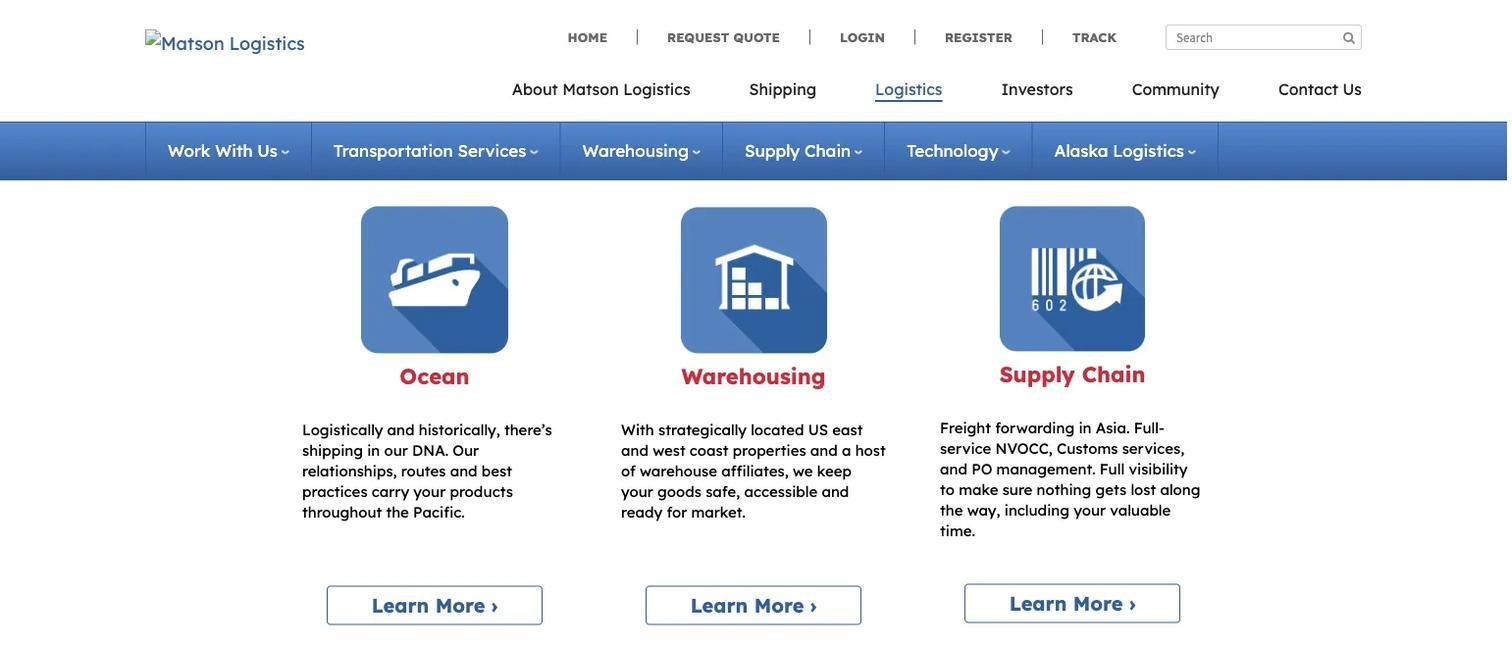 Task type: locate. For each thing, give the bounding box(es) containing it.
home link
[[568, 29, 637, 45]]

contact
[[1279, 80, 1339, 99]]

0 horizontal spatial your
[[414, 482, 446, 501]]

your inside freight forwarding in asia. full- service nvocc, customs services, and po management. full visibility to make sure nothing gets lost along the way, including your valuable time.
[[1074, 501, 1106, 520]]

us
[[1343, 80, 1363, 99], [257, 140, 278, 161]]

supply chain up forwarding
[[1000, 361, 1146, 388]]

logistics down community link
[[1113, 140, 1185, 161]]

supply down shipping link
[[745, 140, 800, 161]]

your inside logistically and historically, there's shipping in our dna. our relationships, routes and best practices carry your products throughout the pacific.
[[414, 482, 446, 501]]

the down to
[[940, 501, 964, 520]]

warehousing
[[582, 140, 689, 161], [682, 363, 826, 390]]

our
[[453, 441, 479, 460]]

1 vertical spatial us
[[257, 140, 278, 161]]

logistics right matson
[[623, 80, 691, 99]]

request quote
[[668, 29, 780, 45]]

with inside with strategically located us east and west coast properties and a host of warehouse affiliates, we keep your goods safe, accessible and ready for market.
[[621, 421, 655, 439]]

chain up asia.
[[1082, 361, 1146, 388]]

ocean
[[400, 363, 470, 390]]

with up west at the bottom of the page
[[621, 421, 655, 439]]

1 horizontal spatial supply
[[1000, 361, 1076, 388]]

request
[[668, 29, 730, 45]]

forwarding
[[996, 419, 1075, 437]]

1 horizontal spatial chain
[[1082, 361, 1146, 388]]

about matson logistics
[[512, 80, 691, 99]]

technology
[[907, 140, 999, 161]]

chain down shipping link
[[805, 140, 851, 161]]

historically,
[[419, 421, 500, 439]]

ocean link
[[400, 363, 470, 390]]

and down keep on the bottom right
[[822, 482, 849, 501]]

supply
[[745, 140, 800, 161], [1000, 361, 1076, 388]]

your down routes
[[414, 482, 446, 501]]

more
[[755, 115, 804, 139], [436, 115, 485, 140], [1074, 115, 1123, 140], [1074, 592, 1123, 617], [755, 594, 804, 618], [436, 594, 485, 618]]

0 vertical spatial in
[[1079, 419, 1092, 437]]

full
[[1100, 460, 1125, 479]]

logistics
[[623, 80, 691, 99], [876, 80, 943, 99], [1113, 140, 1185, 161]]

and up to
[[940, 460, 968, 479]]

warehousing down about matson logistics 'link'
[[582, 140, 689, 161]]

0 vertical spatial chain
[[805, 140, 851, 161]]

dna.
[[412, 441, 449, 460]]

investors
[[1002, 80, 1074, 99]]

0 horizontal spatial supply chain link
[[745, 140, 863, 161]]

community
[[1132, 80, 1220, 99]]

None search field
[[1166, 25, 1363, 50]]

supply chain link up forwarding
[[1000, 361, 1146, 388]]

warehousing up located
[[682, 363, 826, 390]]

learn
[[691, 115, 748, 139], [372, 115, 429, 140], [1010, 115, 1067, 140], [1010, 592, 1067, 617], [691, 594, 748, 618], [372, 594, 429, 618]]

0 vertical spatial supply chain link
[[745, 140, 863, 161]]

0 horizontal spatial the
[[386, 503, 409, 522]]

us right contact
[[1343, 80, 1363, 99]]

0 vertical spatial warehousing
[[582, 140, 689, 161]]

2 horizontal spatial your
[[1074, 501, 1106, 520]]

safe,
[[706, 482, 740, 501]]

learn more ›
[[691, 115, 817, 139], [372, 115, 498, 140], [1010, 115, 1136, 140], [1010, 592, 1136, 617], [691, 594, 817, 618], [372, 594, 498, 618]]

there's
[[504, 421, 552, 439]]

located
[[751, 421, 805, 439]]

management.
[[997, 460, 1096, 479]]

sure
[[1003, 481, 1033, 499]]

0 vertical spatial supply chain
[[745, 140, 851, 161]]

home
[[568, 29, 608, 45]]

1 vertical spatial in
[[367, 441, 380, 460]]

supply chain link down shipping link
[[745, 140, 863, 161]]

learn more › link
[[646, 107, 862, 146], [327, 108, 543, 147], [965, 108, 1181, 147], [965, 585, 1181, 624], [646, 587, 862, 626], [327, 587, 543, 626]]

in left our
[[367, 441, 380, 460]]

supply up forwarding
[[1000, 361, 1076, 388]]

valuable
[[1111, 501, 1171, 520]]

1 horizontal spatial us
[[1343, 80, 1363, 99]]

logistically
[[302, 421, 383, 439]]

us right work
[[257, 140, 278, 161]]

freight
[[940, 419, 992, 437]]

with right work
[[215, 140, 253, 161]]

0 horizontal spatial logistics
[[623, 80, 691, 99]]

services
[[458, 140, 527, 161]]

›
[[811, 115, 817, 139], [492, 115, 498, 140], [1130, 115, 1136, 140], [1130, 592, 1136, 617], [811, 594, 817, 618], [492, 594, 498, 618]]

0 vertical spatial us
[[1343, 80, 1363, 99]]

carry
[[372, 482, 409, 501]]

0 horizontal spatial with
[[215, 140, 253, 161]]

matson
[[563, 80, 619, 99]]

1 horizontal spatial with
[[621, 421, 655, 439]]

search image
[[1344, 31, 1356, 44]]

1 horizontal spatial the
[[940, 501, 964, 520]]

practices
[[302, 482, 368, 501]]

us inside top menu "navigation"
[[1343, 80, 1363, 99]]

warehousing link up located
[[682, 363, 826, 390]]

your down "gets"
[[1074, 501, 1106, 520]]

in
[[1079, 419, 1092, 437], [367, 441, 380, 460]]

0 horizontal spatial in
[[367, 441, 380, 460]]

with
[[215, 140, 253, 161], [621, 421, 655, 439]]

a
[[842, 441, 852, 460]]

1 vertical spatial supply
[[1000, 361, 1076, 388]]

lost
[[1131, 481, 1157, 499]]

with strategically located us east and west coast properties and a host of warehouse affiliates, we keep your goods safe, accessible and ready for market.
[[621, 421, 886, 522]]

affiliates,
[[722, 462, 789, 480]]

0 vertical spatial supply
[[745, 140, 800, 161]]

the down carry in the left bottom of the page
[[386, 503, 409, 522]]

and up our
[[387, 421, 415, 439]]

chain
[[805, 140, 851, 161], [1082, 361, 1146, 388]]

1 horizontal spatial your
[[621, 482, 654, 501]]

investors link
[[972, 74, 1103, 114]]

keep
[[817, 462, 852, 480]]

2 horizontal spatial logistics
[[1113, 140, 1185, 161]]

nvocc,
[[996, 439, 1053, 458]]

gets
[[1096, 481, 1127, 499]]

1 vertical spatial with
[[621, 421, 655, 439]]

transportation
[[334, 140, 453, 161]]

in up customs
[[1079, 419, 1092, 437]]

supply chain link
[[745, 140, 863, 161], [1000, 361, 1146, 388]]

logistics down login
[[876, 80, 943, 99]]

supply chain down shipping link
[[745, 140, 851, 161]]

1 horizontal spatial in
[[1079, 419, 1092, 437]]

warehousing link down about matson logistics 'link'
[[582, 140, 701, 161]]

and up of
[[621, 441, 649, 460]]

1 horizontal spatial supply chain
[[1000, 361, 1146, 388]]

top menu navigation
[[512, 74, 1363, 114]]

freight forwarding in asia. full- service nvocc, customs services, and po management. full visibility to make sure nothing gets lost along the way, including your valuable time.
[[940, 419, 1201, 540]]

your up "ready"
[[621, 482, 654, 501]]

routes
[[401, 462, 446, 481]]

1 vertical spatial supply chain link
[[1000, 361, 1146, 388]]



Task type: describe. For each thing, give the bounding box(es) containing it.
asia.
[[1096, 419, 1130, 437]]

1 vertical spatial warehousing
[[682, 363, 826, 390]]

alaska logistics
[[1055, 140, 1185, 161]]

warehouse
[[640, 462, 718, 480]]

our
[[384, 441, 408, 460]]

logistically and historically, there's shipping in our dna. our relationships, routes and best practices carry your products throughout the pacific.
[[302, 421, 552, 522]]

host
[[856, 441, 886, 460]]

shipping
[[750, 80, 817, 99]]

track link
[[1042, 29, 1117, 45]]

po
[[972, 460, 993, 479]]

register link
[[915, 29, 1042, 45]]

logistics link
[[846, 74, 972, 114]]

throughout
[[302, 503, 382, 522]]

1 vertical spatial chain
[[1082, 361, 1146, 388]]

0 vertical spatial warehousing link
[[582, 140, 701, 161]]

the inside freight forwarding in asia. full- service nvocc, customs services, and po management. full visibility to make sure nothing gets lost along the way, including your valuable time.
[[940, 501, 964, 520]]

the inside logistically and historically, there's shipping in our dna. our relationships, routes and best practices carry your products throughout the pacific.
[[386, 503, 409, 522]]

market.
[[692, 503, 746, 522]]

work
[[168, 140, 211, 161]]

transportation services
[[334, 140, 527, 161]]

quote
[[734, 29, 780, 45]]

register
[[945, 29, 1013, 45]]

in inside freight forwarding in asia. full- service nvocc, customs services, and po management. full visibility to make sure nothing gets lost along the way, including your valuable time.
[[1079, 419, 1092, 437]]

properties
[[733, 441, 807, 460]]

products
[[450, 482, 513, 501]]

we
[[793, 462, 813, 480]]

login
[[840, 29, 885, 45]]

1 vertical spatial supply chain
[[1000, 361, 1146, 388]]

way,
[[968, 501, 1001, 520]]

accessible
[[745, 482, 818, 501]]

alaska logistics link
[[1055, 140, 1197, 161]]

logistics inside 'link'
[[623, 80, 691, 99]]

best
[[482, 462, 512, 481]]

work with us link
[[168, 140, 290, 161]]

customs
[[1057, 439, 1119, 458]]

0 horizontal spatial chain
[[805, 140, 851, 161]]

and down us
[[811, 441, 838, 460]]

0 horizontal spatial supply chain
[[745, 140, 851, 161]]

0 vertical spatial with
[[215, 140, 253, 161]]

technology link
[[907, 140, 1011, 161]]

about
[[512, 80, 558, 99]]

including
[[1005, 501, 1070, 520]]

1 horizontal spatial logistics
[[876, 80, 943, 99]]

of
[[621, 462, 636, 480]]

strategically
[[659, 421, 747, 439]]

community link
[[1103, 74, 1250, 114]]

matson logistics image
[[145, 29, 305, 58]]

goods
[[658, 482, 702, 501]]

and down our
[[450, 462, 478, 481]]

full-
[[1134, 419, 1165, 437]]

about matson logistics link
[[512, 74, 720, 114]]

login link
[[810, 29, 915, 45]]

service
[[940, 439, 992, 458]]

track
[[1073, 29, 1117, 45]]

in inside logistically and historically, there's shipping in our dna. our relationships, routes and best practices carry your products throughout the pacific.
[[367, 441, 380, 460]]

1 horizontal spatial supply chain link
[[1000, 361, 1146, 388]]

0 horizontal spatial supply
[[745, 140, 800, 161]]

contact us link
[[1250, 74, 1363, 114]]

your inside with strategically located us east and west coast properties and a host of warehouse affiliates, we keep your goods safe, accessible and ready for market.
[[621, 482, 654, 501]]

contact us
[[1279, 80, 1363, 99]]

1 vertical spatial warehousing link
[[682, 363, 826, 390]]

transportation services link
[[334, 140, 538, 161]]

visibility
[[1129, 460, 1188, 479]]

ready
[[621, 503, 663, 522]]

make
[[959, 481, 999, 499]]

shipping
[[302, 441, 363, 460]]

west
[[653, 441, 686, 460]]

coast
[[690, 441, 729, 460]]

for
[[667, 503, 687, 522]]

work with us
[[168, 140, 278, 161]]

Search search field
[[1166, 25, 1363, 50]]

alaska
[[1055, 140, 1109, 161]]

and inside freight forwarding in asia. full- service nvocc, customs services, and po management. full visibility to make sure nothing gets lost along the way, including your valuable time.
[[940, 460, 968, 479]]

pacific.
[[413, 503, 465, 522]]

request quote link
[[637, 29, 810, 45]]

to
[[940, 481, 955, 499]]

along
[[1161, 481, 1201, 499]]

time.
[[940, 522, 976, 540]]

nothing
[[1037, 481, 1092, 499]]

us
[[809, 421, 829, 439]]

services,
[[1123, 439, 1185, 458]]

east
[[833, 421, 863, 439]]

shipping link
[[720, 74, 846, 114]]

relationships,
[[302, 462, 397, 481]]

0 horizontal spatial us
[[257, 140, 278, 161]]



Task type: vqa. For each thing, say whether or not it's contained in the screenshot.
Naha
no



